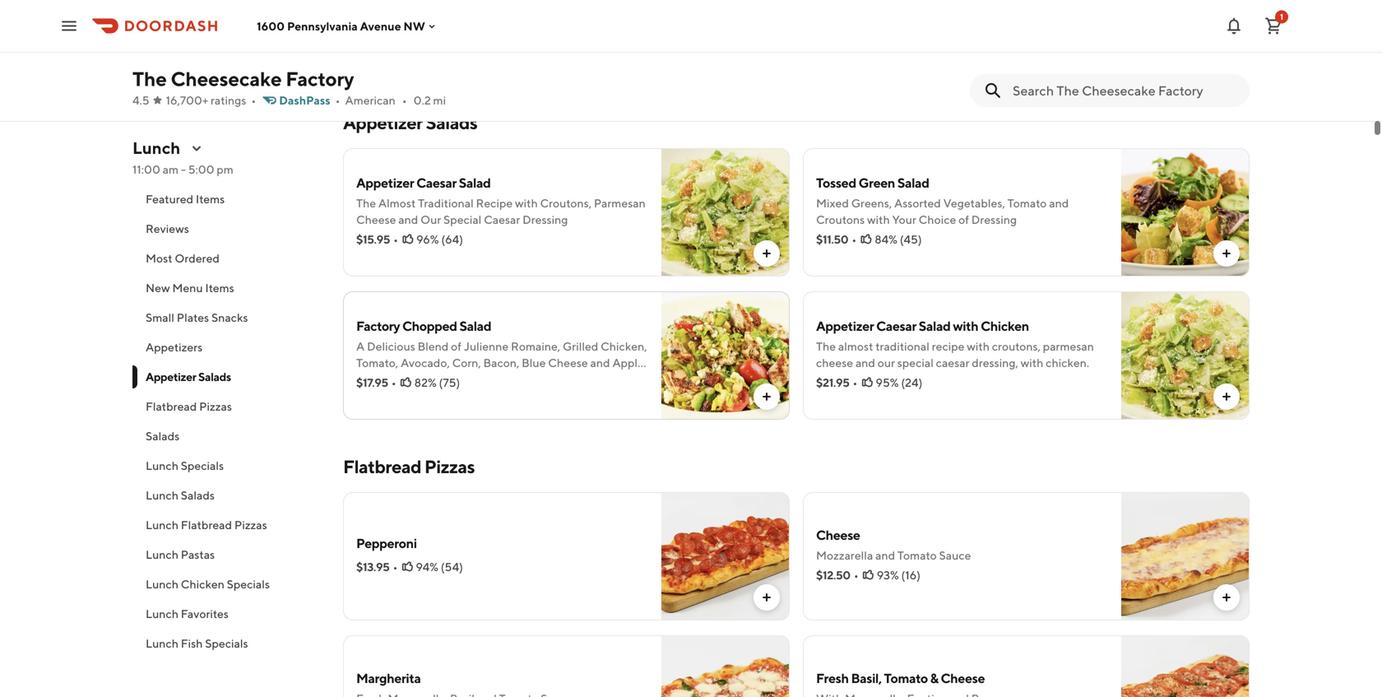 Task type: vqa. For each thing, say whether or not it's contained in the screenshot.
'with' in the Appetizer Caesar Salad The Almost Traditional Recipe with Croutons, Parmesan Cheese and Our Special Caesar Dressing
yes



Task type: locate. For each thing, give the bounding box(es) containing it.
appetizers
[[146, 340, 203, 354]]

0 horizontal spatial our
[[382, 372, 402, 386]]

the up cheese
[[816, 340, 836, 353]]

caesar down recipe
[[484, 213, 520, 226]]

appetizer salads down 0.2
[[343, 112, 478, 133]]

0 horizontal spatial daily),
[[400, 12, 433, 26]]

0 vertical spatial caesar
[[417, 175, 457, 191]]

1 vertical spatial our
[[382, 372, 402, 386]]

lunch inside lunch fish specials button
[[146, 637, 179, 650]]

1 vertical spatial appetizer salads
[[146, 370, 231, 384]]

0 vertical spatial flatbread
[[146, 400, 197, 413]]

bowl of housemade soup image
[[1122, 0, 1250, 76]]

fish
[[181, 637, 203, 650]]

(64)
[[441, 233, 463, 246]]

mozzarella
[[816, 549, 874, 562]]

• left american
[[336, 93, 340, 107]]

2 fridays from the left
[[910, 45, 948, 58]]

-
[[181, 163, 186, 176]]

0 horizontal spatial of:
[[420, 0, 433, 9]]

1 horizontal spatial 84%
[[875, 233, 898, 246]]

our inside appetizer caesar salad the almost traditional recipe with croutons, parmesan cheese and our special caesar dressing
[[421, 213, 441, 226]]

avocado,
[[401, 356, 450, 370]]

1 tortilla from the left
[[550, 0, 586, 9]]

1 horizontal spatial our
[[421, 213, 441, 226]]

cheese image
[[1122, 492, 1250, 621]]

salads inside salads button
[[146, 429, 180, 443]]

1 horizontal spatial pizzas
[[234, 518, 267, 532]]

featured items button
[[133, 184, 323, 214]]

1 horizontal spatial dressing
[[972, 213, 1017, 226]]

1 horizontal spatial or
[[1062, 28, 1072, 42]]

1 vertical spatial factory
[[356, 318, 400, 334]]

pepperoni
[[356, 535, 417, 551]]

2 mushrooms from the left
[[839, 28, 900, 42]]

items down most ordered button
[[205, 281, 234, 295]]

lunch up "lunch salads"
[[146, 459, 179, 472]]

0 horizontal spatial choice
[[383, 0, 418, 9]]

0 horizontal spatial your choice of: mexican chicken and tortilla soup (served daily), cream of chicken with artichoke hearts and mushrooms (served daily except friday) or clam chowder (served fridays only)
[[356, 0, 645, 58]]

lunch down "lunch salads"
[[146, 518, 179, 532]]

0 horizontal spatial or
[[602, 28, 612, 42]]

1 horizontal spatial hearts
[[1071, 12, 1106, 26]]

lunch left favorites
[[146, 607, 179, 621]]

specials for chicken
[[227, 577, 270, 591]]

add item to cart image
[[761, 46, 774, 59], [761, 390, 774, 403], [761, 591, 774, 604]]

factory
[[286, 67, 354, 91], [356, 318, 400, 334]]

blend
[[418, 340, 449, 353]]

chicken inside appetizer caesar salad with chicken the almost traditional recipe with croutons, parmesan cheese and our special caesar dressing, with chicken.
[[981, 318, 1030, 334]]

84% left (45)
[[875, 233, 898, 246]]

add item to cart image
[[1221, 46, 1234, 59], [761, 247, 774, 260], [1221, 247, 1234, 260], [1221, 390, 1234, 403], [1221, 591, 1234, 604]]

ordered
[[175, 251, 220, 265]]

am
[[163, 163, 179, 176]]

lunch chicken specials
[[146, 577, 270, 591]]

1 horizontal spatial chowder
[[816, 45, 865, 58]]

1 horizontal spatial clam
[[1075, 28, 1102, 42]]

parmesan
[[1043, 340, 1095, 353]]

• for american • 0.2 mi
[[402, 93, 407, 107]]

0 horizontal spatial only)
[[491, 45, 520, 58]]

mushrooms
[[378, 28, 440, 42], [839, 28, 900, 42]]

lunch left the pastas
[[146, 548, 179, 561]]

caesar up traditional
[[417, 175, 457, 191]]

2 only) from the left
[[951, 45, 980, 58]]

2 vertical spatial add item to cart image
[[761, 591, 774, 604]]

1 horizontal spatial of:
[[880, 0, 893, 9]]

margherita image
[[662, 635, 790, 697]]

93% (16)
[[877, 568, 921, 582]]

vinaigrette
[[404, 372, 463, 386]]

• right $11.50
[[852, 233, 857, 246]]

margherita
[[356, 670, 421, 686]]

1 vertical spatial pizzas
[[425, 456, 475, 477]]

lunch down lunch pastas
[[146, 577, 179, 591]]

tomato left the &
[[884, 670, 928, 686]]

0 horizontal spatial except
[[514, 28, 560, 42]]

flatbread pizzas inside flatbread pizzas button
[[146, 400, 232, 413]]

salad for factory chopped salad
[[460, 318, 492, 334]]

dressing down vegetables,
[[972, 213, 1017, 226]]

1 vertical spatial 84%
[[875, 233, 898, 246]]

pastas
[[181, 548, 215, 561]]

only)
[[491, 45, 520, 58], [951, 45, 980, 58]]

delicious
[[367, 340, 415, 353]]

lunch for lunch flatbread pizzas
[[146, 518, 179, 532]]

the left almost
[[356, 196, 376, 210]]

Item Search search field
[[1013, 81, 1237, 100]]

pm
[[217, 163, 234, 176]]

82% (75)
[[415, 376, 460, 389]]

1 vertical spatial specials
[[227, 577, 270, 591]]

93%
[[877, 568, 899, 582]]

salad inside appetizer caesar salad the almost traditional recipe with croutons, parmesan cheese and our special caesar dressing
[[459, 175, 491, 191]]

salads
[[426, 112, 478, 133], [198, 370, 231, 384], [146, 429, 180, 443], [181, 488, 215, 502]]

cup of housemade soup image
[[662, 0, 790, 76]]

• down the mozzarella
[[854, 568, 859, 582]]

appetizer inside appetizer caesar salad the almost traditional recipe with croutons, parmesan cheese and our special caesar dressing
[[356, 175, 414, 191]]

1 hearts from the left
[[611, 12, 645, 26]]

2 or from the left
[[1062, 28, 1072, 42]]

lunch inside lunch chicken specials button
[[146, 577, 179, 591]]

flatbread up pepperoni at the bottom of page
[[343, 456, 421, 477]]

1 clam from the left
[[615, 28, 642, 42]]

95%
[[876, 376, 899, 389]]

3 add item to cart image from the top
[[761, 591, 774, 604]]

of inside tossed green salad mixed greens, assorted vegetables, tomato and croutons with your choice of dressing
[[959, 213, 970, 226]]

tomato,
[[356, 356, 399, 370]]

small plates snacks
[[146, 311, 248, 324]]

2 horizontal spatial the
[[816, 340, 836, 353]]

• for $12.50 •
[[854, 568, 859, 582]]

with inside factory chopped salad a delicious blend of julienne romaine, grilled chicken, tomato, avocado, corn, bacon, blue cheese and apple with our vinaigrette
[[356, 372, 379, 386]]

factory up delicious
[[356, 318, 400, 334]]

salad for appetizer caesar salad
[[459, 175, 491, 191]]

salad inside factory chopped salad a delicious blend of julienne romaine, grilled chicken, tomato, avocado, corn, bacon, blue cheese and apple with our vinaigrette
[[460, 318, 492, 334]]

1 choice from the left
[[383, 0, 418, 9]]

salad for tossed green salad
[[898, 175, 930, 191]]

0 horizontal spatial soup
[[589, 0, 616, 9]]

0 horizontal spatial mushrooms
[[378, 28, 440, 42]]

items
[[196, 192, 225, 206], [205, 281, 234, 295]]

with inside tossed green salad mixed greens, assorted vegetables, tomato and croutons with your choice of dressing
[[868, 213, 890, 226]]

1 vertical spatial add item to cart image
[[761, 390, 774, 403]]

and inside appetizer caesar salad the almost traditional recipe with croutons, parmesan cheese and our special caesar dressing
[[399, 213, 418, 226]]

0 vertical spatial pizzas
[[199, 400, 232, 413]]

almost
[[379, 196, 416, 210]]

specials
[[181, 459, 224, 472], [227, 577, 270, 591], [205, 637, 248, 650]]

1 vertical spatial flatbread pizzas
[[343, 456, 475, 477]]

$11.50 •
[[816, 233, 857, 246]]

• for $13.95 •
[[393, 560, 398, 574]]

$12.50
[[816, 568, 851, 582]]

0 horizontal spatial artichoke
[[557, 12, 608, 26]]

• right $13.95
[[393, 560, 398, 574]]

cheese down grilled
[[548, 356, 588, 370]]

0 horizontal spatial cream
[[435, 12, 470, 26]]

84% for 84% (45)
[[875, 233, 898, 246]]

1 vertical spatial items
[[205, 281, 234, 295]]

0 vertical spatial flatbread pizzas
[[146, 400, 232, 413]]

salads inside lunch salads button
[[181, 488, 215, 502]]

• right $17.95
[[392, 376, 396, 389]]

1 horizontal spatial cream
[[895, 12, 930, 26]]

0 horizontal spatial friday)
[[562, 28, 599, 42]]

salads up the lunch flatbread pizzas
[[181, 488, 215, 502]]

1 horizontal spatial except
[[975, 28, 1020, 42]]

lunch for lunch specials
[[146, 459, 179, 472]]

our down tomato,
[[382, 372, 402, 386]]

1 horizontal spatial caesar
[[484, 213, 520, 226]]

1 vertical spatial tomato
[[898, 549, 937, 562]]

flatbread pizzas up pepperoni at the bottom of page
[[343, 456, 475, 477]]

specials down lunch favorites button
[[205, 637, 248, 650]]

1 horizontal spatial only)
[[951, 45, 980, 58]]

flatbread pizzas up salads button
[[146, 400, 232, 413]]

bacon,
[[484, 356, 520, 370]]

84% left (19)
[[412, 32, 435, 45]]

0 vertical spatial add item to cart image
[[761, 46, 774, 59]]

2 vertical spatial flatbread
[[181, 518, 232, 532]]

1 horizontal spatial flatbread pizzas
[[343, 456, 475, 477]]

• right $8.95
[[389, 32, 394, 45]]

2 vertical spatial the
[[816, 340, 836, 353]]

specials down lunch pastas button at the left of the page
[[227, 577, 270, 591]]

appetizer down american
[[343, 112, 423, 133]]

0 horizontal spatial tortilla
[[550, 0, 586, 9]]

2 daily from the left
[[946, 28, 972, 42]]

specials up "lunch salads"
[[181, 459, 224, 472]]

cheese up $15.95 •
[[356, 213, 396, 226]]

0 horizontal spatial your
[[356, 0, 381, 9]]

appetizer salads down appetizers
[[146, 370, 231, 384]]

pizzas inside flatbread pizzas button
[[199, 400, 232, 413]]

0 vertical spatial appetizer salads
[[343, 112, 478, 133]]

plates
[[177, 311, 209, 324]]

add item to cart image for factory chopped salad
[[761, 390, 774, 403]]

0 vertical spatial tomato
[[1008, 196, 1047, 210]]

croutons,
[[540, 196, 592, 210]]

hearts
[[611, 12, 645, 26], [1071, 12, 1106, 26]]

1 horizontal spatial friday)
[[1022, 28, 1059, 42]]

mexican
[[435, 0, 480, 9], [896, 0, 940, 9]]

1 horizontal spatial your
[[816, 0, 841, 9]]

1 fridays from the left
[[450, 45, 488, 58]]

small plates snacks button
[[133, 303, 323, 333]]

lunch up the 11:00
[[133, 138, 180, 158]]

with
[[532, 12, 554, 26], [992, 12, 1014, 26], [515, 196, 538, 210], [868, 213, 890, 226], [953, 318, 979, 334], [967, 340, 990, 353], [1021, 356, 1044, 370], [356, 372, 379, 386]]

$8.95
[[356, 32, 386, 45]]

the up the 4.5 on the top left of page
[[133, 67, 167, 91]]

2 add item to cart image from the top
[[761, 390, 774, 403]]

tomato
[[1008, 196, 1047, 210], [898, 549, 937, 562], [884, 670, 928, 686]]

with inside appetizer caesar salad the almost traditional recipe with croutons, parmesan cheese and our special caesar dressing
[[515, 196, 538, 210]]

0 vertical spatial the
[[133, 67, 167, 91]]

2 your choice of: mexican chicken and tortilla soup (served daily), cream of chicken with artichoke hearts and mushrooms (served daily except friday) or clam chowder (served fridays only) from the left
[[816, 0, 1106, 58]]

1 horizontal spatial soup
[[1049, 0, 1076, 9]]

• right $21.95
[[853, 376, 858, 389]]

reviews
[[146, 222, 189, 235]]

1 horizontal spatial mexican
[[896, 0, 940, 9]]

add item to cart image for tossed green salad
[[1221, 247, 1234, 260]]

• for $21.95 •
[[853, 376, 858, 389]]

your choice of: mexican chicken and tortilla soup (served daily), cream of chicken with artichoke hearts and mushrooms (served daily except friday) or clam chowder (served fridays only)
[[356, 0, 645, 58], [816, 0, 1106, 58]]

tomato right vegetables,
[[1008, 196, 1047, 210]]

flatbread up the pastas
[[181, 518, 232, 532]]

lunch for lunch
[[133, 138, 180, 158]]

pizzas inside lunch flatbread pizzas button
[[234, 518, 267, 532]]

0 horizontal spatial clam
[[615, 28, 642, 42]]

2 dressing from the left
[[972, 213, 1017, 226]]

• for $15.95 •
[[393, 233, 398, 246]]

11:00
[[133, 163, 160, 176]]

&
[[931, 670, 939, 686]]

0 horizontal spatial mexican
[[435, 0, 480, 9]]

our up 96%
[[421, 213, 441, 226]]

dressing
[[523, 213, 568, 226], [972, 213, 1017, 226]]

1 or from the left
[[602, 28, 612, 42]]

$11.50
[[816, 233, 849, 246]]

tortilla
[[550, 0, 586, 9], [1010, 0, 1046, 9]]

salads up lunch specials
[[146, 429, 180, 443]]

1 horizontal spatial daily
[[946, 28, 972, 42]]

except
[[514, 28, 560, 42], [975, 28, 1020, 42]]

dressing down croutons,
[[523, 213, 568, 226]]

lunch down lunch specials
[[146, 488, 179, 502]]

cheese up the mozzarella
[[816, 527, 861, 543]]

0 vertical spatial 84%
[[412, 32, 435, 45]]

0 horizontal spatial fridays
[[450, 45, 488, 58]]

0 horizontal spatial factory
[[286, 67, 354, 91]]

1 of: from the left
[[420, 0, 433, 9]]

lunch inside lunch pastas button
[[146, 548, 179, 561]]

and inside appetizer caesar salad with chicken the almost traditional recipe with croutons, parmesan cheese and our special caesar dressing, with chicken.
[[856, 356, 876, 370]]

add item to cart image for appetizer caesar salad
[[761, 247, 774, 260]]

1 horizontal spatial tortilla
[[1010, 0, 1046, 9]]

0 horizontal spatial pizzas
[[199, 400, 232, 413]]

1 horizontal spatial artichoke
[[1017, 12, 1068, 26]]

croutons,
[[992, 340, 1041, 353]]

84% (19)
[[412, 32, 456, 45]]

of
[[473, 12, 483, 26], [933, 12, 943, 26], [959, 213, 970, 226], [451, 340, 462, 353]]

lunch inside lunch salads button
[[146, 488, 179, 502]]

(54)
[[441, 560, 463, 574]]

0 horizontal spatial caesar
[[417, 175, 457, 191]]

tossed green salad image
[[1122, 148, 1250, 277]]

appetizer up almost
[[356, 175, 414, 191]]

2 except from the left
[[975, 28, 1020, 42]]

flatbread down appetizers
[[146, 400, 197, 413]]

specials for fish
[[205, 637, 248, 650]]

1 horizontal spatial the
[[356, 196, 376, 210]]

2 vertical spatial pizzas
[[234, 518, 267, 532]]

0 horizontal spatial chowder
[[356, 45, 405, 58]]

items down 5:00 on the top left of page
[[196, 192, 225, 206]]

appetizers button
[[133, 333, 323, 362]]

0 horizontal spatial daily
[[486, 28, 512, 42]]

lunch left fish on the left bottom
[[146, 637, 179, 650]]

1 button
[[1258, 9, 1291, 42]]

1 vertical spatial the
[[356, 196, 376, 210]]

caesar inside appetizer caesar salad with chicken the almost traditional recipe with croutons, parmesan cheese and our special caesar dressing, with chicken.
[[877, 318, 917, 334]]

$12.50 •
[[816, 568, 859, 582]]

1 friday) from the left
[[562, 28, 599, 42]]

lunch for lunch chicken specials
[[146, 577, 179, 591]]

1 cream from the left
[[435, 12, 470, 26]]

almost
[[839, 340, 874, 353]]

dressing inside appetizer caesar salad the almost traditional recipe with croutons, parmesan cheese and our special caesar dressing
[[523, 213, 568, 226]]

dressing inside tossed green salad mixed greens, assorted vegetables, tomato and croutons with your choice of dressing
[[972, 213, 1017, 226]]

2 vertical spatial caesar
[[877, 318, 917, 334]]

lunch for lunch pastas
[[146, 548, 179, 561]]

0 horizontal spatial flatbread pizzas
[[146, 400, 232, 413]]

or
[[602, 28, 612, 42], [1062, 28, 1072, 42]]

ratings
[[211, 93, 246, 107]]

• left 0.2
[[402, 93, 407, 107]]

• right $15.95
[[393, 233, 398, 246]]

caesar for appetizer caesar salad
[[417, 175, 457, 191]]

0 horizontal spatial dressing
[[523, 213, 568, 226]]

appetizer up "almost"
[[816, 318, 874, 334]]

salad inside appetizer caesar salad with chicken the almost traditional recipe with croutons, parmesan cheese and our special caesar dressing, with chicken.
[[919, 318, 951, 334]]

dashpass
[[279, 93, 331, 107]]

caesar up the traditional
[[877, 318, 917, 334]]

1 horizontal spatial choice
[[843, 0, 878, 9]]

corn,
[[452, 356, 481, 370]]

lunch inside lunch favorites button
[[146, 607, 179, 621]]

cheese mozzarella and tomato sauce
[[816, 527, 972, 562]]

1 dressing from the left
[[523, 213, 568, 226]]

2 horizontal spatial your
[[893, 213, 917, 226]]

1 mushrooms from the left
[[378, 28, 440, 42]]

• for $17.95 •
[[392, 376, 396, 389]]

0 vertical spatial our
[[421, 213, 441, 226]]

1 only) from the left
[[491, 45, 520, 58]]

1 add item to cart image from the top
[[761, 46, 774, 59]]

cheese inside factory chopped salad a delicious blend of julienne romaine, grilled chicken, tomato, avocado, corn, bacon, blue cheese and apple with our vinaigrette
[[548, 356, 588, 370]]

1 horizontal spatial mushrooms
[[839, 28, 900, 42]]

our
[[878, 356, 895, 370]]

0 horizontal spatial hearts
[[611, 12, 645, 26]]

soup
[[589, 0, 616, 9], [1049, 0, 1076, 9]]

0 horizontal spatial 84%
[[412, 32, 435, 45]]

factory up dashpass •
[[286, 67, 354, 91]]

1 horizontal spatial factory
[[356, 318, 400, 334]]

recipe
[[932, 340, 965, 353]]

1 horizontal spatial fridays
[[910, 45, 948, 58]]

• down the cheesecake factory
[[251, 93, 256, 107]]

lunch inside lunch specials button
[[146, 459, 179, 472]]

most
[[146, 251, 172, 265]]

1 vertical spatial caesar
[[484, 213, 520, 226]]

2 horizontal spatial caesar
[[877, 318, 917, 334]]

2 vertical spatial specials
[[205, 637, 248, 650]]

dressing,
[[972, 356, 1019, 370]]

lunch fish specials button
[[133, 629, 323, 658]]

2 soup from the left
[[1049, 0, 1076, 9]]

lunch salads button
[[133, 481, 323, 510]]

cheesecake
[[171, 67, 282, 91]]

1 items, open order cart image
[[1264, 16, 1284, 36]]

1 horizontal spatial daily),
[[860, 12, 893, 26]]

1 horizontal spatial your choice of: mexican chicken and tortilla soup (served daily), cream of chicken with artichoke hearts and mushrooms (served daily except friday) or clam chowder (served fridays only)
[[816, 0, 1106, 58]]

tomato up "(16)"
[[898, 549, 937, 562]]

lunch inside lunch flatbread pizzas button
[[146, 518, 179, 532]]

salad inside tossed green salad mixed greens, assorted vegetables, tomato and croutons with your choice of dressing
[[898, 175, 930, 191]]



Task type: describe. For each thing, give the bounding box(es) containing it.
reviews button
[[133, 214, 323, 244]]

appetizer inside appetizer caesar salad with chicken the almost traditional recipe with croutons, parmesan cheese and our special caesar dressing, with chicken.
[[816, 318, 874, 334]]

of inside factory chopped salad a delicious blend of julienne romaine, grilled chicken, tomato, avocado, corn, bacon, blue cheese and apple with our vinaigrette
[[451, 340, 462, 353]]

factory chopped salad a delicious blend of julienne romaine, grilled chicken, tomato, avocado, corn, bacon, blue cheese and apple with our vinaigrette
[[356, 318, 647, 386]]

parmesan
[[594, 196, 646, 210]]

1 soup from the left
[[589, 0, 616, 9]]

favorites
[[181, 607, 229, 621]]

open menu image
[[59, 16, 79, 36]]

1600 pennsylvania avenue nw
[[257, 19, 425, 33]]

4.5
[[133, 93, 149, 107]]

2 clam from the left
[[1075, 28, 1102, 42]]

factory chopped salad image
[[662, 291, 790, 420]]

1 mexican from the left
[[435, 0, 480, 9]]

new
[[146, 281, 170, 295]]

blue
[[522, 356, 546, 370]]

julienne
[[464, 340, 509, 353]]

your inside tossed green salad mixed greens, assorted vegetables, tomato and croutons with your choice of dressing
[[893, 213, 917, 226]]

new menu items button
[[133, 273, 323, 303]]

$17.95 •
[[356, 376, 396, 389]]

0 vertical spatial factory
[[286, 67, 354, 91]]

tossed green salad mixed greens, assorted vegetables, tomato and croutons with your choice of dressing
[[816, 175, 1069, 226]]

the inside appetizer caesar salad with chicken the almost traditional recipe with croutons, parmesan cheese and our special caesar dressing, with chicken.
[[816, 340, 836, 353]]

avenue
[[360, 19, 401, 33]]

appetizer caesar salad image
[[662, 148, 790, 277]]

most ordered
[[146, 251, 220, 265]]

appetizer caesar salad with chicken image
[[1122, 291, 1250, 420]]

lunch flatbread pizzas
[[146, 518, 267, 532]]

lunch for lunch salads
[[146, 488, 179, 502]]

greens,
[[852, 196, 892, 210]]

0 vertical spatial specials
[[181, 459, 224, 472]]

fresh basil, tomato & cheese
[[816, 670, 985, 686]]

salad for appetizer caesar salad with chicken
[[919, 318, 951, 334]]

$13.95 •
[[356, 560, 398, 574]]

most ordered button
[[133, 244, 323, 273]]

2 chowder from the left
[[816, 45, 865, 58]]

$13.95
[[356, 560, 390, 574]]

nw
[[404, 19, 425, 33]]

cheese
[[816, 356, 854, 370]]

notification bell image
[[1225, 16, 1244, 36]]

tomato inside tossed green salad mixed greens, assorted vegetables, tomato and croutons with your choice of dressing
[[1008, 196, 1047, 210]]

• for $11.50 •
[[852, 233, 857, 246]]

and inside tossed green salad mixed greens, assorted vegetables, tomato and croutons with your choice of dressing
[[1050, 196, 1069, 210]]

cheese right the &
[[941, 670, 985, 686]]

croutons
[[816, 213, 865, 226]]

84% (45)
[[875, 233, 922, 246]]

2 friday) from the left
[[1022, 28, 1059, 42]]

1 horizontal spatial appetizer salads
[[343, 112, 478, 133]]

snacks
[[211, 311, 248, 324]]

lunch fish specials
[[146, 637, 248, 650]]

mixed
[[816, 196, 849, 210]]

caesar for appetizer caesar salad with chicken
[[877, 318, 917, 334]]

1 daily), from the left
[[400, 12, 433, 26]]

appetizer caesar salad with chicken the almost traditional recipe with croutons, parmesan cheese and our special caesar dressing, with chicken.
[[816, 318, 1095, 370]]

caesar
[[936, 356, 970, 370]]

small
[[146, 311, 174, 324]]

cheese inside cheese mozzarella and tomato sauce
[[816, 527, 861, 543]]

green
[[859, 175, 895, 191]]

0 vertical spatial items
[[196, 192, 225, 206]]

menu
[[172, 281, 203, 295]]

flatbread pizzas button
[[133, 392, 323, 421]]

lunch favorites button
[[133, 599, 323, 629]]

2 mexican from the left
[[896, 0, 940, 9]]

84% for 84% (19)
[[412, 32, 435, 45]]

chicken.
[[1046, 356, 1090, 370]]

1 daily from the left
[[486, 28, 512, 42]]

0 horizontal spatial the
[[133, 67, 167, 91]]

special
[[444, 213, 482, 226]]

salads down appetizers button
[[198, 370, 231, 384]]

1 except from the left
[[514, 28, 560, 42]]

and inside factory chopped salad a delicious blend of julienne romaine, grilled chicken, tomato, avocado, corn, bacon, blue cheese and apple with our vinaigrette
[[591, 356, 610, 370]]

0 horizontal spatial appetizer salads
[[146, 370, 231, 384]]

add item to cart image for appetizer caesar salad with chicken
[[1221, 390, 1234, 403]]

and inside cheese mozzarella and tomato sauce
[[876, 549, 896, 562]]

2 choice from the left
[[843, 0, 878, 9]]

2 artichoke from the left
[[1017, 12, 1068, 26]]

94% (54)
[[416, 560, 463, 574]]

lunch salads
[[146, 488, 215, 502]]

menus image
[[190, 142, 203, 155]]

(16)
[[902, 568, 921, 582]]

$15.95
[[356, 233, 390, 246]]

82%
[[415, 376, 437, 389]]

american
[[345, 93, 396, 107]]

choice
[[919, 213, 957, 226]]

lunch for lunch favorites
[[146, 607, 179, 621]]

96%
[[416, 233, 439, 246]]

$21.95 •
[[816, 376, 858, 389]]

tomato inside cheese mozzarella and tomato sauce
[[898, 549, 937, 562]]

lunch flatbread pizzas button
[[133, 510, 323, 540]]

94%
[[416, 560, 439, 574]]

featured
[[146, 192, 194, 206]]

add item to cart image for cheese
[[1221, 591, 1234, 604]]

5:00
[[188, 163, 215, 176]]

2 horizontal spatial pizzas
[[425, 456, 475, 477]]

pepperoni image
[[662, 492, 790, 621]]

1 your choice of: mexican chicken and tortilla soup (served daily), cream of chicken with artichoke hearts and mushrooms (served daily except friday) or clam chowder (served fridays only) from the left
[[356, 0, 645, 58]]

lunch pastas button
[[133, 540, 323, 570]]

new menu items
[[146, 281, 234, 295]]

fresh
[[816, 670, 849, 686]]

sauce
[[940, 549, 972, 562]]

• for dashpass •
[[336, 93, 340, 107]]

1
[[1281, 12, 1284, 21]]

lunch for lunch fish specials
[[146, 637, 179, 650]]

salads down mi
[[426, 112, 478, 133]]

tossed
[[816, 175, 857, 191]]

16,700+
[[166, 93, 208, 107]]

flatbread inside button
[[146, 400, 197, 413]]

flatbread inside button
[[181, 518, 232, 532]]

96% (64)
[[416, 233, 463, 246]]

grilled
[[563, 340, 599, 353]]

vegetables,
[[944, 196, 1006, 210]]

1 chowder from the left
[[356, 45, 405, 58]]

fresh basil, tomato & cheese image
[[1122, 635, 1250, 697]]

chicken inside button
[[181, 577, 225, 591]]

lunch pastas
[[146, 548, 215, 561]]

traditional
[[418, 196, 474, 210]]

2 tortilla from the left
[[1010, 0, 1046, 9]]

(75)
[[439, 376, 460, 389]]

$15.95 •
[[356, 233, 398, 246]]

chicken,
[[601, 340, 647, 353]]

lunch chicken specials button
[[133, 570, 323, 599]]

2 cream from the left
[[895, 12, 930, 26]]

2 of: from the left
[[880, 0, 893, 9]]

assorted
[[895, 196, 941, 210]]

mi
[[433, 93, 446, 107]]

1 vertical spatial flatbread
[[343, 456, 421, 477]]

the inside appetizer caesar salad the almost traditional recipe with croutons, parmesan cheese and our special caesar dressing
[[356, 196, 376, 210]]

dashpass •
[[279, 93, 340, 107]]

our inside factory chopped salad a delicious blend of julienne romaine, grilled chicken, tomato, avocado, corn, bacon, blue cheese and apple with our vinaigrette
[[382, 372, 402, 386]]

16,700+ ratings •
[[166, 93, 256, 107]]

lunch favorites
[[146, 607, 229, 621]]

factory inside factory chopped salad a delicious blend of julienne romaine, grilled chicken, tomato, avocado, corn, bacon, blue cheese and apple with our vinaigrette
[[356, 318, 400, 334]]

appetizer caesar salad the almost traditional recipe with croutons, parmesan cheese and our special caesar dressing
[[356, 175, 646, 226]]

apple
[[613, 356, 644, 370]]

• for $8.95 •
[[389, 32, 394, 45]]

(45)
[[900, 233, 922, 246]]

add item to cart image for pepperoni
[[761, 591, 774, 604]]

the cheesecake factory
[[133, 67, 354, 91]]

2 vertical spatial tomato
[[884, 670, 928, 686]]

2 hearts from the left
[[1071, 12, 1106, 26]]

1600
[[257, 19, 285, 33]]

chopped
[[402, 318, 457, 334]]

appetizer down appetizers
[[146, 370, 196, 384]]

cheese inside appetizer caesar salad the almost traditional recipe with croutons, parmesan cheese and our special caesar dressing
[[356, 213, 396, 226]]

2 daily), from the left
[[860, 12, 893, 26]]

basil,
[[851, 670, 882, 686]]

1 artichoke from the left
[[557, 12, 608, 26]]



